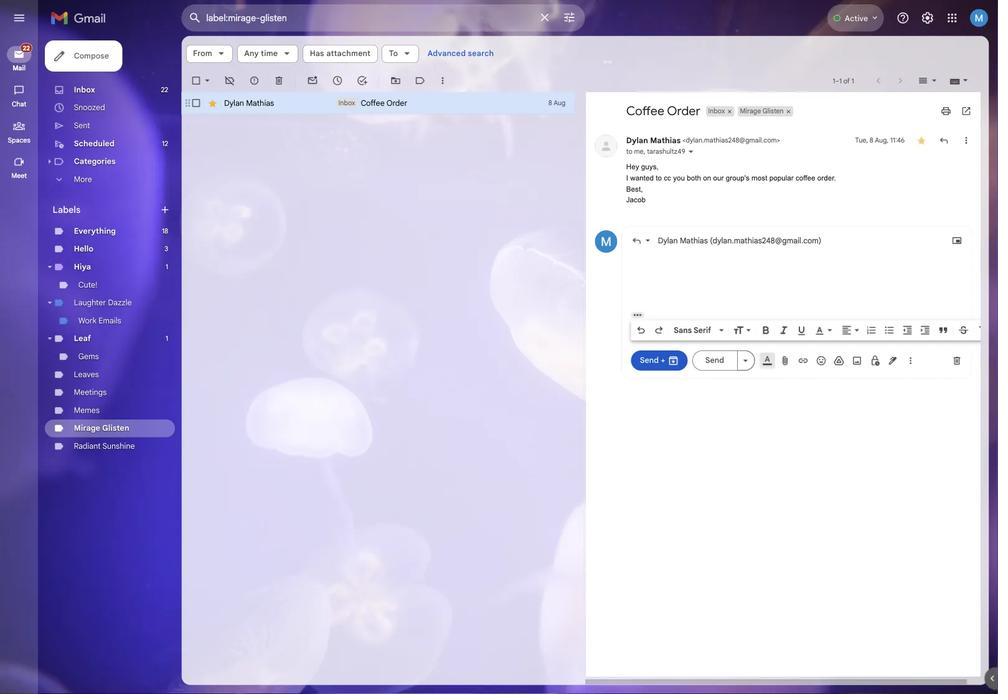 Task type: locate. For each thing, give the bounding box(es) containing it.
0 vertical spatial 8
[[610, 110, 614, 119]]

work emails link
[[87, 351, 135, 362]]

None checkbox
[[212, 108, 224, 121]]

has
[[344, 54, 360, 65]]

work
[[87, 351, 107, 362]]

glisten
[[114, 471, 144, 481]]

inbox inside inbox coffee order
[[376, 110, 395, 119]]

remove label "mirage glisten" image
[[249, 83, 262, 96]]

tue,
[[950, 151, 965, 160]]

0 vertical spatial inbox
[[82, 94, 106, 105]]

chat heading
[[0, 111, 42, 121]]

0 horizontal spatial 8
[[610, 110, 614, 119]]

hey
[[696, 181, 710, 190]]

mirage
[[82, 471, 112, 481]]

report spam image
[[277, 83, 289, 96]]

8 inside cell
[[966, 151, 971, 160]]

categories link
[[82, 174, 129, 185]]

8 aug
[[610, 110, 629, 119]]

bold ‪(⌘b)‬ image
[[845, 361, 857, 373]]

to
[[432, 54, 443, 65]]

aug
[[615, 110, 629, 119]]

order
[[430, 109, 453, 120], [741, 115, 778, 132]]

Search in emails search field
[[202, 5, 650, 35]]

dylan mathias
[[249, 109, 305, 120]]

add to tasks image
[[396, 83, 409, 96]]

has attachment
[[344, 54, 412, 65]]

22 link
[[7, 48, 36, 70]]

sans serif
[[749, 361, 790, 372]]

any time button
[[264, 50, 332, 70]]

sent
[[82, 134, 100, 145]]

clear search image
[[593, 7, 618, 32]]

of
[[938, 85, 945, 94]]

3
[[183, 272, 187, 281]]

1 vertical spatial 8
[[966, 151, 971, 160]]

8 right tue,
[[966, 151, 971, 160]]

gmail image
[[56, 7, 124, 32]]

1 – 1 of 1
[[926, 85, 949, 94]]

gems
[[87, 391, 110, 402]]

1 horizontal spatial 22
[[179, 95, 187, 104]]

8 left 'aug'
[[610, 110, 614, 119]]

coffee order
[[696, 115, 778, 132]]

advanced
[[475, 54, 518, 65]]

inbox
[[82, 94, 106, 105], [376, 110, 395, 119]]

spaces
[[9, 151, 34, 160]]

inbox up the snoozed
[[82, 94, 106, 105]]

coffee down add to tasks icon
[[401, 109, 428, 120]]

0 vertical spatial 22
[[25, 49, 33, 58]]

jacob
[[696, 217, 717, 226]]

row
[[202, 102, 639, 127]]

laughter
[[82, 331, 118, 342]]

spaces heading
[[0, 151, 42, 161]]

advanced search options image
[[620, 7, 645, 32]]

0 horizontal spatial 22
[[25, 49, 33, 58]]

mirage glisten
[[82, 471, 144, 481]]

1 horizontal spatial 8
[[966, 151, 971, 160]]

coffee up hey guys,
[[696, 115, 738, 132]]

move to image
[[434, 83, 446, 96]]

coffee order main content
[[202, 40, 999, 695]]

row inside coffee order 'main content'
[[202, 102, 639, 127]]

sunshine
[[114, 491, 150, 501]]

1 horizontal spatial order
[[741, 115, 778, 132]]

to button
[[425, 50, 465, 70]]

tue, 8 aug, 11:4
[[950, 151, 999, 160]]

mail heading
[[0, 71, 42, 81]]

underline ‪(⌘u)‬ image
[[885, 361, 897, 374]]

1
[[926, 85, 929, 94], [933, 85, 936, 94], [947, 85, 949, 94], [184, 292, 187, 301], [184, 372, 187, 381]]

radiant sunshine link
[[82, 491, 150, 501]]

8
[[610, 110, 614, 119], [966, 151, 971, 160]]

advanced search
[[475, 54, 549, 65]]

hiya link
[[82, 291, 101, 302]]

sent link
[[82, 134, 100, 145]]

18
[[180, 252, 187, 261]]

scheduled link
[[82, 154, 127, 165]]

time
[[290, 54, 309, 65]]

22 up "12"
[[179, 95, 187, 104]]

mail navigation
[[0, 40, 44, 695]]

toggle confidential mode image
[[966, 394, 979, 407]]

0 horizontal spatial inbox
[[82, 94, 106, 105]]

hello
[[82, 271, 104, 282]]

from button
[[207, 50, 259, 70]]

compose button
[[50, 45, 136, 80]]

row containing dylan mathias
[[202, 102, 639, 127]]

mirage glisten link
[[82, 471, 144, 481]]

numbered list ‪(⌘⇧7)‬ image
[[962, 361, 975, 373]]

snoozed link
[[82, 114, 117, 125]]

leaf link
[[82, 371, 101, 382]]

coffee
[[401, 109, 428, 120], [696, 115, 738, 132]]

cute!
[[87, 311, 108, 322]]

None checkbox
[[212, 83, 224, 96]]

serif
[[771, 361, 790, 372]]

1 vertical spatial inbox
[[376, 110, 395, 119]]

inbox down snooze icon
[[376, 110, 395, 119]]

guys,
[[712, 181, 732, 190]]

11:4
[[989, 151, 999, 160]]

more
[[82, 194, 102, 205]]

redo ‪(⌘y)‬ image
[[726, 361, 739, 373]]

radiant
[[82, 491, 112, 501]]

inbox for inbox coffee order
[[376, 110, 395, 119]]

22
[[25, 49, 33, 58], [179, 95, 187, 104]]

1 horizontal spatial inbox
[[376, 110, 395, 119]]

22 up mail
[[25, 49, 33, 58]]

more button
[[50, 190, 194, 210]]



Task type: describe. For each thing, give the bounding box(es) containing it.
scheduled
[[82, 154, 127, 165]]

show trimmed content image
[[701, 346, 716, 353]]

any time
[[271, 54, 309, 65]]

insert signature image
[[986, 394, 998, 407]]

inbox for inbox
[[82, 94, 106, 105]]

0 horizontal spatial order
[[430, 109, 453, 120]]

0 horizontal spatial coffee
[[401, 109, 428, 120]]

has attachment button
[[337, 50, 420, 70]]

aug,
[[972, 151, 987, 160]]

bulleted list ‪(⌘⇧8)‬ image
[[982, 361, 995, 373]]

mathias
[[274, 109, 305, 120]]

sans serif option
[[746, 361, 797, 373]]

meet heading
[[0, 191, 42, 201]]

hey guys,
[[696, 181, 734, 190]]

none checkbox inside coffee order 'main content'
[[212, 108, 224, 121]]

sans
[[749, 361, 769, 372]]

labels heading
[[59, 227, 177, 240]]

memes link
[[82, 451, 111, 461]]

none checkbox inside coffee order 'main content'
[[212, 83, 224, 96]]

radiant sunshine
[[82, 491, 150, 501]]

22 inside 22 link
[[25, 49, 33, 58]]

1 horizontal spatial coffee
[[696, 115, 738, 132]]

delete image
[[304, 83, 316, 96]]

dazzle
[[120, 331, 147, 342]]

gems link
[[87, 391, 110, 402]]

laughter dazzle link
[[82, 331, 147, 342]]

more image
[[486, 83, 498, 96]]

support image
[[996, 12, 999, 27]]

labels
[[59, 227, 89, 240]]

dylan
[[249, 109, 271, 120]]

meetings
[[82, 431, 119, 442]]

from
[[215, 54, 236, 65]]

leaf
[[82, 371, 101, 382]]

inbox link
[[82, 94, 106, 105]]

leaves link
[[82, 411, 110, 422]]

Search in emails text field
[[229, 14, 591, 26]]

1 vertical spatial 22
[[179, 95, 187, 104]]

labels image
[[461, 83, 473, 96]]

Message Body text field
[[701, 284, 999, 336]]

12
[[180, 155, 187, 164]]

meetings link
[[82, 431, 119, 442]]

chat
[[13, 111, 29, 120]]

italic ‪(⌘i)‬ image
[[865, 361, 877, 373]]

attachment
[[363, 54, 412, 65]]

hello link
[[82, 271, 104, 282]]

categories
[[82, 174, 129, 185]]

cute! link
[[87, 311, 108, 322]]

tue, 8 aug, 11:4 cell
[[950, 149, 999, 162]]

leaves
[[82, 411, 110, 422]]

emails
[[110, 351, 135, 362]]

hiya
[[82, 291, 101, 302]]

undo ‪(⌘z)‬ image
[[706, 361, 719, 373]]

main menu image
[[14, 12, 29, 27]]

everything
[[82, 251, 129, 262]]

snooze image
[[369, 83, 381, 96]]

search in emails image
[[206, 9, 228, 31]]

laughter dazzle
[[82, 331, 147, 342]]

everything link
[[82, 251, 129, 262]]

snoozed
[[82, 114, 117, 125]]

meet
[[13, 191, 30, 200]]

search
[[520, 54, 549, 65]]

formatting options toolbar
[[701, 356, 999, 378]]

memes
[[82, 451, 111, 461]]

–
[[929, 85, 933, 94]]

inbox coffee order
[[376, 109, 453, 120]]

advanced search button
[[470, 49, 554, 71]]

compose
[[82, 57, 121, 68]]

work emails
[[87, 351, 135, 362]]

8 inside row
[[610, 110, 614, 119]]

mail
[[14, 71, 28, 80]]

any
[[271, 54, 288, 65]]



Task type: vqa. For each thing, say whether or not it's contained in the screenshot.
and within the 'Message Body' text field
no



